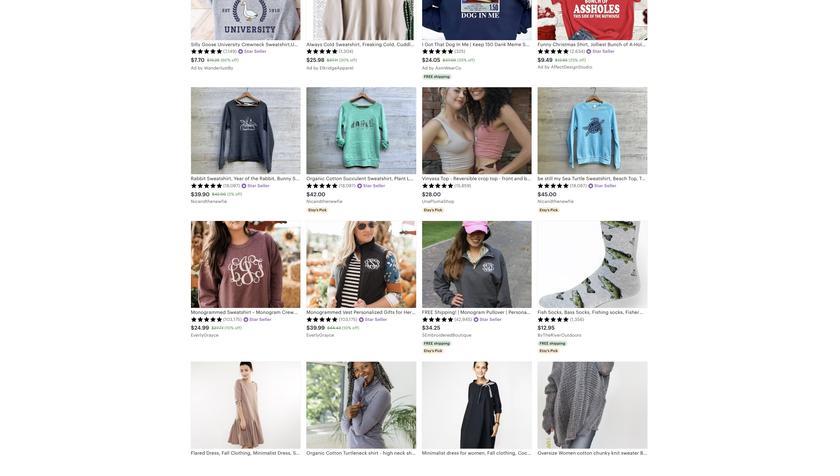 Task type: describe. For each thing, give the bounding box(es) containing it.
$ 42.00 nicandthenewfie
[[306, 191, 343, 204]]

nicandthenewfie inside $ 39.90 $ 42.00 (5% off) nicandthenewfie
[[191, 199, 227, 204]]

star for "5 out of 5 stars" "image" corresponding to rabbit sweatshirt, year of the rabbit, bunny sweater, rabbit gift, bestie gift image
[[248, 183, 256, 188]]

1 top from the left
[[490, 176, 498, 182]]

star seller for "5 out of 5 stars" "image" associated with organic cotton succulent sweatshirt, plant lady, cozy sweatshirt image in the top left of the page
[[363, 183, 385, 188]]

of
[[245, 176, 250, 182]]

5 out of 5 stars image for monogrammed vest personalized gifts for her a11 image
[[306, 317, 338, 322]]

star seller for "5 out of 5 stars" "image" related to be still my sea turtle sweatshirt, beach top, turtle shirt, gift for a marine biologist, yoga top, blue sweater image
[[594, 183, 617, 188]]

25.98
[[310, 57, 324, 63]]

crewneck
[[282, 310, 305, 315]]

a for 7.70
[[191, 66, 194, 71]]

0 horizontal spatial sweatshirt
[[227, 310, 251, 315]]

1 fishing from the left
[[592, 310, 609, 315]]

free for 12.95
[[540, 342, 549, 346]]

(10% for 24.99
[[225, 326, 234, 331]]

etsy's pick down bytheriveroutdoors
[[540, 349, 558, 353]]

rabbit sweatshirt, year of the rabbit, bunny sweater, rabbit gift, bestie gift
[[191, 176, 365, 182]]

star for "5 out of 5 stars" "image" related to the free shipping! | monogram pullover | personalized quarter zip sweatshirt | monogrammed college classic popover | gift under 30 dollars image
[[480, 317, 488, 322]]

high
[[383, 451, 393, 456]]

y for 9.49
[[547, 65, 550, 70]]

sweater
[[306, 310, 325, 315]]

etsy's down 34.25
[[424, 349, 434, 353]]

everlygrayce for 39.99
[[306, 333, 334, 338]]

bestie
[[341, 176, 355, 182]]

1 for from the left
[[339, 310, 346, 315]]

shipping down asmwearco
[[434, 74, 450, 79]]

bytheriveroutdoors
[[538, 333, 581, 338]]

d for 7.70
[[194, 66, 197, 71]]

unaplumashop
[[422, 199, 454, 204]]

pick for 42.00
[[319, 208, 327, 212]]

2 rabbit from the left
[[314, 176, 328, 182]]

5 out of 5 stars image for monogrammed sweatshirt ~ monogram crewneck sweater ~ gift for her ~ gift under 30 image
[[191, 317, 222, 322]]

(15,859)
[[455, 183, 471, 188]]

fisherman
[[626, 310, 649, 315]]

b for 25.98
[[313, 66, 316, 71]]

rabbit,
[[260, 176, 276, 182]]

etsy's pick down sembroideredboutique at the right of page
[[424, 349, 442, 353]]

(25%
[[569, 58, 578, 62]]

37.00
[[445, 58, 456, 62]]

d inside '$ 24.05 $ 37.00 (35% off) a d b y asmwearco'
[[425, 66, 428, 71]]

etsy's for 28.00
[[424, 208, 434, 212]]

$ 24.99 $ 27.77 (10% off) everlygrayce
[[191, 325, 242, 338]]

the
[[251, 176, 258, 182]]

seller for organic cotton succulent sweatshirt, plant lady, cozy sweatshirt image in the top left of the page
[[373, 183, 385, 188]]

9.49
[[541, 57, 553, 63]]

2 fishing from the left
[[697, 310, 713, 315]]

rabbit sweatshirt, year of the rabbit, bunny sweater, rabbit gift, bestie gift image
[[191, 87, 300, 174]]

monogrammed sweatshirt ~ monogram crewneck sweater ~ gift for her ~ gift under 30 image
[[191, 221, 300, 308]]

$ inside $ 28.00 unaplumashop
[[422, 191, 426, 198]]

1 her from the left
[[347, 310, 355, 315]]

seller for monogrammed vest personalized gifts for her a11 image
[[375, 317, 387, 322]]

vest
[[343, 310, 352, 315]]

monogrammed sweatshirt ~ monogram crewneck sweater ~ gift for her ~ gift under 30
[[191, 310, 391, 315]]

star seller for "5 out of 5 stars" "image" related to monogrammed sweatshirt ~ monogram crewneck sweater ~ gift for her ~ gift under 30 image
[[249, 317, 272, 322]]

asmwearco
[[435, 66, 461, 71]]

2 her from the left
[[404, 310, 412, 315]]

minimalist dress for women, fall clothing, cocktail dress, handmade clothing, midi dress, casual dress in deep blue, evening dress image
[[422, 362, 532, 449]]

- left front
[[499, 176, 501, 182]]

d for 9.49
[[541, 65, 543, 70]]

$ 39.99 $ 44.43 (10% off) everlygrayce
[[306, 325, 359, 338]]

vinyasa top - reversible crop top - front and back v-neck - bralette - yoga top
[[422, 176, 598, 182]]

$ inside $ 34.25 sembroideredboutique
[[422, 325, 426, 331]]

star for "5 out of 5 stars" "image" for silly goose university crewneck sweatshirt,unisex silly goose university shirt,funny men's sweatshirt,funny gift for guys,funny goose tshirt image
[[244, 49, 253, 54]]

nicandthenewfie for 42.00
[[306, 199, 343, 204]]

39.99
[[310, 325, 325, 331]]

a for 25.98
[[306, 66, 310, 71]]

34.25
[[426, 325, 440, 331]]

cotton for turtleneck
[[326, 451, 342, 456]]

crop
[[478, 176, 489, 182]]

1 horizontal spatial neck
[[541, 176, 552, 182]]

2 ~ from the left
[[326, 310, 328, 315]]

fish socks, bass socks, fishing socks, fisherman socks, men's socks, fishing gift, fishy feet
[[538, 310, 748, 315]]

fishy
[[725, 310, 736, 315]]

1 socks, from the left
[[548, 310, 563, 315]]

organic cotton succulent sweatshirt, plant lady, cozy sweatshirt image
[[306, 87, 416, 174]]

gift,
[[714, 310, 724, 315]]

free shipping for 12.95
[[540, 342, 565, 346]]

wanderlustby
[[204, 66, 233, 71]]

5 out of 5 stars image for i got that dog in me | keep 150 dank meme shirt | costco hot dog combo shirt | out of pocket humor sweatshirt image
[[422, 49, 454, 54]]

etsy's pick for 42.00
[[309, 208, 327, 212]]

30
[[385, 310, 391, 315]]

back
[[524, 176, 535, 182]]

y inside '$ 24.05 $ 37.00 (35% off) a d b y asmwearco'
[[432, 66, 434, 71]]

$ 12.95 bytheriveroutdoors
[[538, 325, 581, 338]]

monogrammed vest personalized gifts for her a11
[[306, 310, 420, 315]]

2 shirt from the left
[[407, 451, 417, 456]]

organic cotton succulent sweatshirt, plant lady, cozy sweatshirt
[[306, 176, 457, 182]]

free shipping down asmwearco
[[424, 74, 450, 79]]

gift,
[[330, 176, 340, 182]]

gift for 24.99
[[360, 310, 368, 315]]

(2,634)
[[570, 49, 585, 54]]

star seller for "5 out of 5 stars" "image" corresponding to funny christmas shirt, jolliest bunch of a-holes,  cute gift for him & her, family vacation matching shirts, vintage retro holiday shirts image
[[593, 49, 615, 54]]

and
[[514, 176, 523, 182]]

2 socks, from the left
[[576, 310, 591, 315]]

5 out of 5 stars image for always cold sweatshirt, freaking cold, cuddle, gift for her, sweatshirt for feeling cold, women's sweatshirt. image
[[306, 49, 338, 54]]

$ 7.70 $ 19.25 (60% off) a d b y wanderlustby
[[191, 57, 239, 71]]

elkridgeapparel
[[320, 66, 354, 71]]

star for "5 out of 5 stars" "image" related to be still my sea turtle sweatshirt, beach top, turtle shirt, gift for a marine biologist, yoga top, blue sweater image
[[594, 183, 603, 188]]

$ 34.25 sembroideredboutique
[[422, 325, 471, 338]]

under
[[370, 310, 383, 315]]

1 sweatshirt, from the left
[[207, 176, 233, 182]]

- left yoga
[[575, 176, 577, 182]]

organic for organic cotton turtleneck shirt - high neck shirt
[[306, 451, 325, 456]]

oversize women cotton  chunky knit sweater bulky/slouchy/loose sweater. oversized knit sweater. . image
[[538, 362, 647, 449]]

i got that dog in me | keep 150 dank meme shirt | costco hot dog combo shirt | out of pocket humor sweatshirt image
[[422, 0, 532, 40]]

star seller for "5 out of 5 stars" "image" for monogrammed vest personalized gifts for her a11 image
[[365, 317, 387, 322]]

(103,175) for 24.99
[[223, 317, 242, 322]]

5 out of 5 stars image for rabbit sweatshirt, year of the rabbit, bunny sweater, rabbit gift, bestie gift image
[[191, 183, 222, 188]]

plant
[[394, 176, 406, 182]]

$ 28.00 unaplumashop
[[422, 191, 454, 204]]

$ inside the $ 12.95 bytheriveroutdoors
[[538, 325, 541, 331]]

5 out of 5 stars image for be still my sea turtle sweatshirt, beach top, turtle shirt, gift for a marine biologist, yoga top, blue sweater image
[[538, 183, 569, 188]]

(35%
[[457, 58, 467, 62]]

(1,304)
[[339, 49, 353, 54]]

star seller for "5 out of 5 stars" "image" corresponding to rabbit sweatshirt, year of the rabbit, bunny sweater, rabbit gift, bestie gift image
[[248, 183, 270, 188]]

7.70
[[194, 57, 205, 63]]

reversible
[[453, 176, 477, 182]]

funny christmas shirt, jolliest bunch of a-holes,  cute gift for him & her, family vacation matching shirts, vintage retro holiday shirts image
[[538, 0, 647, 40]]

seller for the free shipping! | monogram pullover | personalized quarter zip sweatshirt | monogrammed college classic popover | gift under 30 dollars image
[[490, 317, 502, 322]]

always cold sweatshirt, freaking cold, cuddle, gift for her, sweatshirt for feeling cold, women's sweatshirt. image
[[306, 0, 416, 40]]

everlygrayce for 24.99
[[191, 333, 219, 338]]

fish socks, bass socks, fishing socks, fisherman socks, men's socks, fishing gift, fishy feet image
[[538, 221, 647, 308]]

a11
[[413, 310, 420, 315]]

pick down bytheriveroutdoors
[[551, 349, 558, 353]]

free for 34.25
[[424, 342, 433, 346]]

1 rabbit from the left
[[191, 176, 206, 182]]

5 out of 5 stars image for funny christmas shirt, jolliest bunch of a-holes,  cute gift for him & her, family vacation matching shirts, vintage retro holiday shirts image
[[538, 49, 569, 54]]

5 out of 5 stars image for fish socks, bass socks, fishing socks, fisherman socks, men's socks, fishing gift, fishy feet image
[[538, 317, 569, 322]]

12.65
[[558, 58, 568, 62]]

fish
[[538, 310, 547, 315]]

shipping for 12.95
[[550, 342, 565, 346]]

$ 9.49 $ 12.65 (25% off) a d b y affectdesignstudio
[[538, 57, 592, 70]]

$ 25.98 $ 37.11 (30% off) a d b y elkridgeapparel
[[306, 57, 357, 71]]

5 out of 5 stars image for silly goose university crewneck sweatshirt,unisex silly goose university shirt,funny men's sweatshirt,funny gift for guys,funny goose tshirt image
[[191, 49, 222, 54]]

- left high
[[380, 451, 382, 456]]

$ inside $ 42.00 nicandthenewfie
[[306, 191, 310, 198]]

vinyasa top - reversible crop top - front and back v-neck - bralette - yoga top image
[[422, 87, 532, 174]]

$ 45.00 nicandthenewfie
[[538, 191, 574, 204]]

feet
[[738, 310, 748, 315]]

1 socks, from the left
[[610, 310, 624, 315]]

free down the 24.05
[[424, 74, 433, 79]]

personalized
[[354, 310, 383, 315]]

etsy's for 45.00
[[540, 208, 550, 212]]

off) for 39.99
[[352, 326, 359, 331]]

etsy's for 42.00
[[309, 208, 318, 212]]



Task type: locate. For each thing, give the bounding box(es) containing it.
1 horizontal spatial (18,087)
[[339, 183, 356, 188]]

$ inside $ 45.00 nicandthenewfie
[[538, 191, 541, 198]]

2 cotton from the top
[[326, 451, 342, 456]]

1 everlygrayce from the left
[[191, 333, 219, 338]]

off) for 39.90
[[235, 192, 242, 197]]

1 horizontal spatial monogrammed
[[306, 310, 341, 315]]

5 out of 5 stars image for vinyasa top - reversible crop top - front and back v-neck - bralette - yoga top image at the top right of page
[[422, 183, 454, 188]]

her left a11 at the bottom of the page
[[404, 310, 412, 315]]

organic cotton turtleneck shirt - high neck shirt image
[[306, 362, 416, 449]]

socks, right 'fish' at the bottom of page
[[548, 310, 563, 315]]

lady,
[[407, 176, 419, 182]]

seller
[[254, 49, 266, 54], [603, 49, 615, 54], [257, 183, 270, 188], [373, 183, 385, 188], [604, 183, 617, 188], [259, 317, 272, 322], [375, 317, 387, 322], [490, 317, 502, 322]]

5 out of 5 stars image up 25.98
[[306, 49, 338, 54]]

1 (103,175) from the left
[[223, 317, 242, 322]]

24.05
[[426, 57, 440, 63]]

(10% inside the "$ 24.99 $ 27.77 (10% off) everlygrayce"
[[225, 326, 234, 331]]

off) inside the $ 9.49 $ 12.65 (25% off) a d b y affectdesignstudio
[[579, 58, 586, 62]]

5 out of 5 stars image for the free shipping! | monogram pullover | personalized quarter zip sweatshirt | monogrammed college classic popover | gift under 30 dollars image
[[422, 317, 454, 322]]

seller for be still my sea turtle sweatshirt, beach top, turtle shirt, gift for a marine biologist, yoga top, blue sweater image
[[604, 183, 617, 188]]

2 sweatshirt, from the left
[[368, 176, 393, 182]]

42.00
[[310, 191, 325, 198], [215, 192, 226, 197]]

bunny
[[277, 176, 291, 182]]

(10% for 39.99
[[342, 326, 351, 331]]

1 shirt from the left
[[368, 451, 379, 456]]

(10% right 27.77
[[225, 326, 234, 331]]

1 vertical spatial sweatshirt
[[227, 310, 251, 315]]

a inside $ 25.98 $ 37.11 (30% off) a d b y elkridgeapparel
[[306, 66, 310, 71]]

0 horizontal spatial socks,
[[610, 310, 624, 315]]

a inside $ 7.70 $ 19.25 (60% off) a d b y wanderlustby
[[191, 66, 194, 71]]

b down 25.98
[[313, 66, 316, 71]]

sweatshirt,
[[207, 176, 233, 182], [368, 176, 393, 182]]

rabbit up 39.90
[[191, 176, 206, 182]]

5 out of 5 stars image down sweater
[[306, 317, 338, 322]]

everlygrayce
[[191, 333, 219, 338], [306, 333, 334, 338]]

2 (103,175) from the left
[[339, 317, 357, 322]]

v-
[[536, 176, 541, 182]]

1 cotton from the top
[[326, 176, 342, 182]]

socks, left fisherman
[[610, 310, 624, 315]]

2 (18,087) from the left
[[339, 183, 356, 188]]

yoga
[[578, 176, 589, 182]]

off) inside $ 7.70 $ 19.25 (60% off) a d b y wanderlustby
[[232, 58, 239, 62]]

fishing
[[592, 310, 609, 315], [697, 310, 713, 315]]

y inside $ 7.70 $ 19.25 (60% off) a d b y wanderlustby
[[201, 66, 203, 71]]

sweatshirt
[[433, 176, 457, 182], [227, 310, 251, 315]]

free
[[424, 74, 433, 79], [424, 342, 433, 346], [540, 342, 549, 346]]

1 horizontal spatial (103,175)
[[339, 317, 357, 322]]

42.00 down sweater,
[[310, 191, 325, 198]]

shipping for 34.25
[[434, 342, 450, 346]]

free shipping for 34.25
[[424, 342, 450, 346]]

$ 24.05 $ 37.00 (35% off) a d b y asmwearco
[[422, 57, 475, 71]]

0 horizontal spatial ~
[[252, 310, 255, 315]]

b inside the $ 9.49 $ 12.65 (25% off) a d b y affectdesignstudio
[[545, 65, 547, 70]]

44.43
[[330, 326, 341, 331]]

y for 25.98
[[316, 66, 319, 71]]

top right yoga
[[590, 176, 598, 182]]

~ right sweater
[[326, 310, 328, 315]]

a for 9.49
[[538, 65, 541, 70]]

1 monogrammed from the left
[[191, 310, 226, 315]]

fishing right bass
[[592, 310, 609, 315]]

2 top from the left
[[590, 176, 598, 182]]

shirt right high
[[407, 451, 417, 456]]

etsy's pick down $ 42.00 nicandthenewfie
[[309, 208, 327, 212]]

turtleneck
[[343, 451, 367, 456]]

nicandthenewfie for 45.00
[[538, 199, 574, 204]]

45.00
[[541, 191, 557, 198]]

2 (10% from the left
[[342, 326, 351, 331]]

3 (18,087) from the left
[[570, 183, 587, 188]]

star for "5 out of 5 stars" "image" for monogrammed vest personalized gifts for her a11 image
[[365, 317, 374, 322]]

sembroideredboutique
[[422, 333, 471, 338]]

5 out of 5 stars image
[[191, 49, 222, 54], [306, 49, 338, 54], [422, 49, 454, 54], [538, 49, 569, 54], [191, 183, 222, 188], [306, 183, 338, 188], [422, 183, 454, 188], [538, 183, 569, 188], [191, 317, 222, 322], [306, 317, 338, 322], [422, 317, 454, 322], [538, 317, 569, 322]]

sweatshirt left monogram
[[227, 310, 251, 315]]

(103,175) up 27.77
[[223, 317, 242, 322]]

d down 25.98
[[309, 66, 312, 71]]

gift
[[356, 176, 365, 182], [329, 310, 338, 315], [360, 310, 368, 315]]

5 out of 5 stars image down vinyasa
[[422, 183, 454, 188]]

2 horizontal spatial socks,
[[680, 310, 695, 315]]

cozy
[[420, 176, 432, 182]]

2 horizontal spatial (18,087)
[[570, 183, 587, 188]]

pick down sembroideredboutique at the right of page
[[435, 349, 442, 353]]

off) inside $ 25.98 $ 37.11 (30% off) a d b y elkridgeapparel
[[350, 58, 357, 62]]

2 monogrammed from the left
[[306, 310, 341, 315]]

rabbit left gift,
[[314, 176, 328, 182]]

1 horizontal spatial sweatshirt
[[433, 176, 457, 182]]

cotton
[[326, 176, 342, 182], [326, 451, 342, 456]]

(10% right 44.43
[[342, 326, 351, 331]]

etsy's down 45.00
[[540, 208, 550, 212]]

0 horizontal spatial rabbit
[[191, 176, 206, 182]]

28.00
[[426, 191, 441, 198]]

$ 39.90 $ 42.00 (5% off) nicandthenewfie
[[191, 191, 242, 204]]

b inside $ 25.98 $ 37.11 (30% off) a d b y elkridgeapparel
[[313, 66, 316, 71]]

nicandthenewfie down gift,
[[306, 199, 343, 204]]

27.77
[[214, 326, 224, 331]]

1 horizontal spatial rabbit
[[314, 176, 328, 182]]

24.99
[[194, 325, 209, 331]]

(30%
[[339, 58, 349, 62]]

0 horizontal spatial socks,
[[548, 310, 563, 315]]

1 horizontal spatial fishing
[[697, 310, 713, 315]]

gift for 39.90
[[356, 176, 365, 182]]

19.25
[[210, 58, 220, 62]]

front
[[502, 176, 513, 182]]

men's
[[666, 310, 679, 315]]

off) right the (30%
[[350, 58, 357, 62]]

b down 9.49
[[545, 65, 547, 70]]

organic cotton turtleneck shirt - high neck shirt
[[306, 451, 417, 456]]

0 horizontal spatial top
[[490, 176, 498, 182]]

monogrammed up 24.99
[[191, 310, 226, 315]]

1 horizontal spatial 42.00
[[310, 191, 325, 198]]

bralette
[[556, 176, 574, 182]]

be still my sea turtle sweatshirt, beach top, turtle shirt, gift for a marine biologist, yoga top, blue sweater image
[[538, 87, 647, 174]]

off) inside the "$ 24.99 $ 27.77 (10% off) everlygrayce"
[[235, 326, 242, 331]]

pick down $ 42.00 nicandthenewfie
[[319, 208, 327, 212]]

neck
[[541, 176, 552, 182], [394, 451, 405, 456]]

off) for 24.05
[[468, 58, 475, 62]]

1 horizontal spatial top
[[590, 176, 598, 182]]

12.95
[[541, 325, 555, 331]]

(103,175) down vest
[[339, 317, 357, 322]]

(42,945)
[[455, 317, 472, 322]]

for
[[339, 310, 346, 315], [396, 310, 402, 315]]

seller for funny christmas shirt, jolliest bunch of a-holes,  cute gift for him & her, family vacation matching shirts, vintage retro holiday shirts image
[[603, 49, 615, 54]]

off) right (35%
[[468, 58, 475, 62]]

5 out of 5 stars image up 45.00
[[538, 183, 569, 188]]

shipping down sembroideredboutique at the right of page
[[434, 342, 450, 346]]

seller for monogrammed sweatshirt ~ monogram crewneck sweater ~ gift for her ~ gift under 30 image
[[259, 317, 272, 322]]

~
[[252, 310, 255, 315], [326, 310, 328, 315], [356, 310, 358, 315]]

1 ~ from the left
[[252, 310, 255, 315]]

2 for from the left
[[396, 310, 402, 315]]

socks, right the men's
[[680, 310, 695, 315]]

1 horizontal spatial nicandthenewfie
[[306, 199, 343, 204]]

2 nicandthenewfie from the left
[[306, 199, 343, 204]]

gift left vest
[[329, 310, 338, 315]]

sweatshirt, left year at the left top of the page
[[207, 176, 233, 182]]

1 vertical spatial cotton
[[326, 451, 342, 456]]

y
[[547, 65, 550, 70], [201, 66, 203, 71], [316, 66, 319, 71], [432, 66, 434, 71]]

monogrammed for 39.99
[[306, 310, 341, 315]]

off) inside $ 39.99 $ 44.43 (10% off) everlygrayce
[[352, 326, 359, 331]]

gifts
[[384, 310, 395, 315]]

monogrammed
[[191, 310, 226, 315], [306, 310, 341, 315]]

0 horizontal spatial nicandthenewfie
[[191, 199, 227, 204]]

2 horizontal spatial nicandthenewfie
[[538, 199, 574, 204]]

everlygrayce down 39.99
[[306, 333, 334, 338]]

off) for 9.49
[[579, 58, 586, 62]]

0 vertical spatial organic
[[306, 176, 325, 182]]

2 organic from the top
[[306, 451, 325, 456]]

0 horizontal spatial her
[[347, 310, 355, 315]]

d for 25.98
[[309, 66, 312, 71]]

off) down monogrammed vest personalized gifts for her a11 in the bottom of the page
[[352, 326, 359, 331]]

1 horizontal spatial ~
[[326, 310, 328, 315]]

0 horizontal spatial (10%
[[225, 326, 234, 331]]

1 horizontal spatial her
[[404, 310, 412, 315]]

1 vertical spatial neck
[[394, 451, 405, 456]]

a left affectdesignstudio
[[538, 65, 541, 70]]

1 horizontal spatial everlygrayce
[[306, 333, 334, 338]]

0 horizontal spatial 42.00
[[215, 192, 226, 197]]

3 socks, from the left
[[680, 310, 695, 315]]

- left bralette
[[553, 176, 555, 182]]

3 ~ from the left
[[356, 310, 358, 315]]

nicandthenewfie down 39.90
[[191, 199, 227, 204]]

1 horizontal spatial socks,
[[576, 310, 591, 315]]

top right crop
[[490, 176, 498, 182]]

socks, up (1,356)
[[576, 310, 591, 315]]

seller for silly goose university crewneck sweatshirt,unisex silly goose university shirt,funny men's sweatshirt,funny gift for guys,funny goose tshirt image
[[254, 49, 266, 54]]

42.00 inside $ 42.00 nicandthenewfie
[[310, 191, 325, 198]]

5 out of 5 stars image up 24.99
[[191, 317, 222, 322]]

for right gifts
[[396, 310, 402, 315]]

5 out of 5 stars image up 39.90
[[191, 183, 222, 188]]

shirt left high
[[368, 451, 379, 456]]

star
[[244, 49, 253, 54], [593, 49, 601, 54], [248, 183, 256, 188], [363, 183, 372, 188], [594, 183, 603, 188], [249, 317, 258, 322], [365, 317, 374, 322], [480, 317, 488, 322]]

socks, left the men's
[[650, 310, 665, 315]]

for up 44.43
[[339, 310, 346, 315]]

shirt
[[368, 451, 379, 456], [407, 451, 417, 456]]

pick for 28.00
[[435, 208, 442, 212]]

(60%
[[221, 58, 231, 62]]

cotton left the turtleneck at the bottom left
[[326, 451, 342, 456]]

d down 9.49
[[541, 65, 543, 70]]

5 out of 5 stars image up 7.70
[[191, 49, 222, 54]]

star seller for "5 out of 5 stars" "image" for silly goose university crewneck sweatshirt,unisex silly goose university shirt,funny men's sweatshirt,funny gift for guys,funny goose tshirt image
[[244, 49, 266, 54]]

0 horizontal spatial fishing
[[592, 310, 609, 315]]

(10% inside $ 39.99 $ 44.43 (10% off) everlygrayce
[[342, 326, 351, 331]]

~ right vest
[[356, 310, 358, 315]]

(5%
[[227, 192, 234, 197]]

0 horizontal spatial neck
[[394, 451, 405, 456]]

monogram
[[256, 310, 281, 315]]

etsy's down bytheriveroutdoors
[[540, 349, 550, 353]]

silly goose university crewneck sweatshirt,unisex silly goose university shirt,funny men's sweatshirt,funny gift for guys,funny goose tshirt image
[[191, 0, 300, 40]]

- right top
[[450, 176, 452, 182]]

y inside the $ 9.49 $ 12.65 (25% off) a d b y affectdesignstudio
[[547, 65, 550, 70]]

etsy's pick down $ 45.00 nicandthenewfie
[[540, 208, 558, 212]]

(103,175) for 39.99
[[339, 317, 357, 322]]

monogrammed for 24.99
[[191, 310, 226, 315]]

1 nicandthenewfie from the left
[[191, 199, 227, 204]]

5 out of 5 stars image up 12.95
[[538, 317, 569, 322]]

free shipping
[[424, 74, 450, 79], [424, 342, 450, 346], [540, 342, 565, 346]]

b inside '$ 24.05 $ 37.00 (35% off) a d b y asmwearco'
[[429, 66, 432, 71]]

etsy's pick down unaplumashop
[[424, 208, 442, 212]]

etsy's pick for 28.00
[[424, 208, 442, 212]]

y down the 24.05
[[432, 66, 434, 71]]

free down 12.95
[[540, 342, 549, 346]]

1 (18,087) from the left
[[223, 183, 240, 188]]

(7,149)
[[223, 49, 237, 54]]

off) right (60%
[[232, 58, 239, 62]]

a inside '$ 24.05 $ 37.00 (35% off) a d b y asmwearco'
[[422, 66, 425, 71]]

0 horizontal spatial monogrammed
[[191, 310, 226, 315]]

0 horizontal spatial shirt
[[368, 451, 379, 456]]

organic for organic cotton succulent sweatshirt, plant lady, cozy sweatshirt
[[306, 176, 325, 182]]

a left elkridgeapparel
[[306, 66, 310, 71]]

pick for 45.00
[[551, 208, 558, 212]]

everlygrayce inside the "$ 24.99 $ 27.77 (10% off) everlygrayce"
[[191, 333, 219, 338]]

her
[[347, 310, 355, 315], [404, 310, 412, 315]]

vinyasa
[[422, 176, 440, 182]]

1 horizontal spatial for
[[396, 310, 402, 315]]

(325)
[[455, 49, 465, 54]]

d inside $ 25.98 $ 37.11 (30% off) a d b y elkridgeapparel
[[309, 66, 312, 71]]

b inside $ 7.70 $ 19.25 (60% off) a d b y wanderlustby
[[198, 66, 201, 71]]

1 vertical spatial organic
[[306, 451, 325, 456]]

(18,087) for 42.00
[[339, 183, 356, 188]]

fishing left gift,
[[697, 310, 713, 315]]

neck right high
[[394, 451, 405, 456]]

5 out of 5 stars image up 9.49
[[538, 49, 569, 54]]

off) for 25.98
[[350, 58, 357, 62]]

1 horizontal spatial (10%
[[342, 326, 351, 331]]

0 horizontal spatial sweatshirt,
[[207, 176, 233, 182]]

1 horizontal spatial socks,
[[650, 310, 665, 315]]

seller for rabbit sweatshirt, year of the rabbit, bunny sweater, rabbit gift, bestie gift image
[[257, 183, 270, 188]]

3 nicandthenewfie from the left
[[538, 199, 574, 204]]

1 organic from the top
[[306, 176, 325, 182]]

a inside the $ 9.49 $ 12.65 (25% off) a d b y affectdesignstudio
[[538, 65, 541, 70]]

39.90
[[194, 191, 210, 198]]

etsy's pick for 45.00
[[540, 208, 558, 212]]

off)
[[232, 58, 239, 62], [350, 58, 357, 62], [468, 58, 475, 62], [579, 58, 586, 62], [235, 192, 242, 197], [235, 326, 242, 331], [352, 326, 359, 331]]

5 out of 5 stars image up $ 42.00 nicandthenewfie
[[306, 183, 338, 188]]

free shipping! | monogram pullover | personalized quarter zip sweatshirt | monogrammed college classic popover | gift under 30 dollars image
[[422, 221, 532, 308]]

year
[[234, 176, 244, 182]]

everlygrayce inside $ 39.99 $ 44.43 (10% off) everlygrayce
[[306, 333, 334, 338]]

a
[[538, 65, 541, 70], [191, 66, 194, 71], [306, 66, 310, 71], [422, 66, 425, 71]]

b down the 24.05
[[429, 66, 432, 71]]

cotton left succulent
[[326, 176, 342, 182]]

d inside $ 7.70 $ 19.25 (60% off) a d b y wanderlustby
[[194, 66, 197, 71]]

off) inside '$ 24.05 $ 37.00 (35% off) a d b y asmwearco'
[[468, 58, 475, 62]]

y down 25.98
[[316, 66, 319, 71]]

affectdesignstudio
[[551, 65, 592, 70]]

5 out of 5 stars image up 34.25
[[422, 317, 454, 322]]

a left asmwearco
[[422, 66, 425, 71]]

top
[[490, 176, 498, 182], [590, 176, 598, 182]]

off) right (25%
[[579, 58, 586, 62]]

(18,087) down bestie
[[339, 183, 356, 188]]

etsy's down $ 42.00 nicandthenewfie
[[309, 208, 318, 212]]

free down 34.25
[[424, 342, 433, 346]]

d inside the $ 9.49 $ 12.65 (25% off) a d b y affectdesignstudio
[[541, 65, 543, 70]]

2 everlygrayce from the left
[[306, 333, 334, 338]]

star seller for "5 out of 5 stars" "image" related to the free shipping! | monogram pullover | personalized quarter zip sweatshirt | monogrammed college classic popover | gift under 30 dollars image
[[480, 317, 502, 322]]

0 vertical spatial neck
[[541, 176, 552, 182]]

(10%
[[225, 326, 234, 331], [342, 326, 351, 331]]

b for 9.49
[[545, 65, 547, 70]]

0 vertical spatial cotton
[[326, 176, 342, 182]]

top
[[441, 176, 449, 182]]

42.00 inside $ 39.90 $ 42.00 (5% off) nicandthenewfie
[[215, 192, 226, 197]]

b down 7.70
[[198, 66, 201, 71]]

5 out of 5 stars image up the 24.05
[[422, 49, 454, 54]]

star for "5 out of 5 stars" "image" corresponding to funny christmas shirt, jolliest bunch of a-holes,  cute gift for him & her, family vacation matching shirts, vintage retro holiday shirts image
[[593, 49, 601, 54]]

cotton for succulent
[[326, 176, 342, 182]]

star for "5 out of 5 stars" "image" related to monogrammed sweatshirt ~ monogram crewneck sweater ~ gift for her ~ gift under 30 image
[[249, 317, 258, 322]]

$
[[191, 57, 194, 63], [306, 57, 310, 63], [422, 57, 426, 63], [538, 57, 541, 63], [207, 58, 210, 62], [327, 58, 329, 62], [443, 58, 445, 62], [555, 58, 558, 62], [191, 191, 194, 198], [306, 191, 310, 198], [422, 191, 426, 198], [538, 191, 541, 198], [212, 192, 215, 197], [191, 325, 194, 331], [306, 325, 310, 331], [422, 325, 426, 331], [538, 325, 541, 331], [211, 326, 214, 331], [327, 326, 330, 331]]

off) for 24.99
[[235, 326, 242, 331]]

bass
[[564, 310, 575, 315]]

1 horizontal spatial sweatshirt,
[[368, 176, 393, 182]]

pick down unaplumashop
[[435, 208, 442, 212]]

(18,087)
[[223, 183, 240, 188], [339, 183, 356, 188], [570, 183, 587, 188]]

0 horizontal spatial everlygrayce
[[191, 333, 219, 338]]

2 socks, from the left
[[650, 310, 665, 315]]

her left under
[[347, 310, 355, 315]]

(18,087) for 45.00
[[570, 183, 587, 188]]

1 horizontal spatial shirt
[[407, 451, 417, 456]]

(18,087) up (5%
[[223, 183, 240, 188]]

0 horizontal spatial for
[[339, 310, 346, 315]]

gift right bestie
[[356, 176, 365, 182]]

~ left monogram
[[252, 310, 255, 315]]

star for "5 out of 5 stars" "image" associated with organic cotton succulent sweatshirt, plant lady, cozy sweatshirt image in the top left of the page
[[363, 183, 372, 188]]

a left wanderlustby
[[191, 66, 194, 71]]

(18,087) down yoga
[[570, 183, 587, 188]]

5 out of 5 stars image for organic cotton succulent sweatshirt, plant lady, cozy sweatshirt image in the top left of the page
[[306, 183, 338, 188]]

d down 7.70
[[194, 66, 197, 71]]

off) right (5%
[[235, 192, 242, 197]]

gift left under
[[360, 310, 368, 315]]

flared dress, fall clothing, minimalist dress, sweater dress, lemuse dress, womens clothing, loose dress, comfy clothes, handmade clothing image
[[191, 362, 300, 449]]

succulent
[[343, 176, 366, 182]]

y down 9.49
[[547, 65, 550, 70]]

y inside $ 25.98 $ 37.11 (30% off) a d b y elkridgeapparel
[[316, 66, 319, 71]]

off) for 7.70
[[232, 58, 239, 62]]

0 horizontal spatial (103,175)
[[223, 317, 242, 322]]

monogrammed vest personalized gifts for her a11 image
[[306, 221, 416, 308]]

37.11
[[329, 58, 338, 62]]

y for 7.70
[[201, 66, 203, 71]]

1 (10% from the left
[[225, 326, 234, 331]]

monogrammed up 39.99
[[306, 310, 341, 315]]

nicandthenewfie down 45.00
[[538, 199, 574, 204]]

shipping down bytheriveroutdoors
[[550, 342, 565, 346]]

0 vertical spatial sweatshirt
[[433, 176, 457, 182]]

(103,175)
[[223, 317, 242, 322], [339, 317, 357, 322]]

2 horizontal spatial ~
[[356, 310, 358, 315]]

b for 7.70
[[198, 66, 201, 71]]

d down the 24.05
[[425, 66, 428, 71]]

0 horizontal spatial (18,087)
[[223, 183, 240, 188]]

sweater,
[[293, 176, 312, 182]]

b
[[545, 65, 547, 70], [198, 66, 201, 71], [313, 66, 316, 71], [429, 66, 432, 71]]

off) inside $ 39.90 $ 42.00 (5% off) nicandthenewfie
[[235, 192, 242, 197]]

pick down $ 45.00 nicandthenewfie
[[551, 208, 558, 212]]

(1,356)
[[570, 317, 584, 322]]

sweatshirt right cozy
[[433, 176, 457, 182]]

etsy's
[[309, 208, 318, 212], [424, 208, 434, 212], [540, 208, 550, 212], [424, 349, 434, 353], [540, 349, 550, 353]]



Task type: vqa. For each thing, say whether or not it's contained in the screenshot.
12.95's FREE
yes



